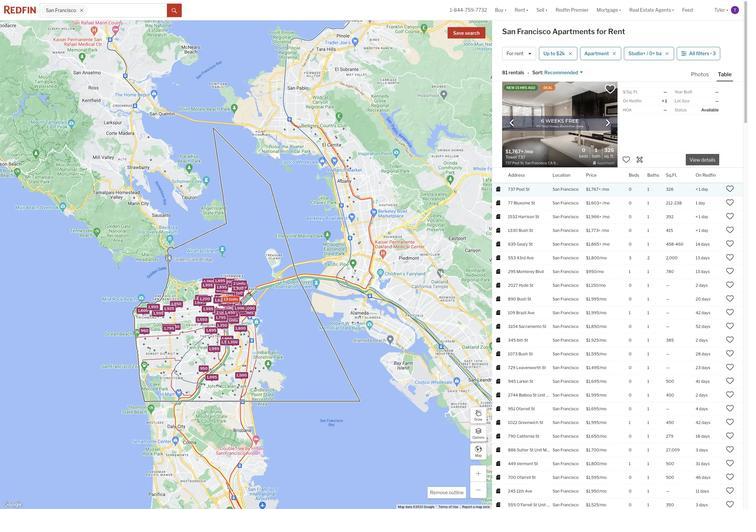 Task type: describe. For each thing, give the bounding box(es) containing it.
$1,495 /mo
[[586, 365, 607, 370]]

ft. inside '326 sq. ft.'
[[611, 154, 615, 159]]

favorite this home image for 639 geary st
[[727, 240, 735, 248]]

< for 415
[[696, 228, 698, 233]]

2 days for 400
[[696, 393, 708, 398]]

1,175
[[222, 299, 231, 304]]

326 sq. ft.
[[605, 147, 615, 159]]

1,700
[[225, 296, 235, 300]]

790
[[508, 434, 516, 439]]

on redfin button
[[696, 168, 716, 183]]

3 $1,995 from the top
[[586, 393, 600, 398]]

map region
[[0, 0, 557, 509]]

890 bush st
[[508, 297, 532, 302]]

st for 737 post st
[[526, 187, 530, 192]]

1,650
[[232, 291, 243, 296]]

1,996
[[235, 306, 245, 311]]

0 vertical spatial 2,000
[[666, 255, 678, 260]]

1,150
[[221, 282, 230, 287]]

sutter
[[517, 448, 529, 453]]

400
[[666, 393, 675, 398]]

$1,150 /mo
[[586, 283, 606, 288]]

favorite this home image for 737 post st
[[727, 185, 735, 193]]

3 inside 'button'
[[713, 51, 716, 56]]

san for 700 ofarrell st
[[553, 475, 560, 480]]

san francisco for 553 43rd ave
[[553, 255, 579, 260]]

1,450 down the 1,600
[[225, 310, 235, 315]]

0 for 945 larkin st
[[629, 379, 632, 384]]

/mo for 1022 greenwich st
[[600, 420, 607, 425]]

0 for 700 ofarrell st
[[629, 475, 632, 480]]

san for 2027 hyde st
[[553, 283, 560, 288]]

address
[[508, 172, 525, 178]]

hrs
[[520, 86, 528, 90]]

/mo for 449 vermont st
[[600, 461, 607, 466]]

392
[[666, 214, 674, 219]]

$1,800 /mo for 3
[[586, 255, 607, 260]]

unit for 506
[[538, 502, 546, 507]]

francisco for 1073 bush st
[[561, 351, 579, 356]]

francisco for 77 bluxome st
[[561, 200, 579, 205]]

francisco for 1532 harrison st
[[561, 214, 579, 219]]

ofarrell for 700
[[517, 475, 531, 480]]

favorite this home image for 2027 hyde st
[[727, 281, 735, 289]]

0 horizontal spatial on redfin
[[623, 98, 642, 103]]

0 vertical spatial on
[[623, 98, 629, 103]]

1 vertical spatial 1,895
[[217, 285, 227, 290]]

san for 3104 sacramento st
[[553, 324, 560, 329]]

balboa
[[519, 393, 532, 398]]

days for 1073 bush st
[[702, 351, 711, 356]]

0 for 345 6th st
[[629, 338, 632, 343]]

385
[[666, 338, 674, 343]]

hoa
[[623, 107, 632, 112]]

3104
[[508, 324, 518, 329]]

450
[[666, 420, 674, 425]]

map button
[[470, 443, 487, 460]]

0 for 729 leavenworth st
[[629, 365, 632, 370]]

to
[[551, 51, 556, 56]]

studio+
[[629, 51, 646, 56]]

san francisco for 109 brazil ave
[[553, 310, 579, 315]]

agents
[[656, 7, 672, 13]]

449
[[508, 461, 516, 466]]

18
[[696, 434, 701, 439]]

238
[[675, 200, 682, 205]]

/mo for 2027 hyde st
[[599, 283, 606, 288]]

12 favorite this home image from the top
[[727, 445, 735, 454]]

favorite this home image for 729 leavenworth st
[[727, 363, 735, 371]]

3104 sacramento st
[[508, 324, 547, 329]]

890
[[508, 297, 516, 302]]

monterey
[[517, 269, 535, 274]]

recommended button
[[544, 69, 584, 76]]

size
[[682, 98, 690, 103]]

$1,995 /mo for 1022 greenwich st
[[586, 420, 607, 425]]

729
[[508, 365, 516, 370]]

326 for 326 sq. ft.
[[605, 147, 615, 153]]

• for rentals
[[528, 70, 529, 76]]

previous button image
[[509, 119, 516, 126]]

1-844-759-7732
[[450, 7, 487, 13]]

submit search image
[[172, 8, 177, 13]]

san for 1532 harrison st
[[553, 214, 560, 219]]

$1,773+ /mo
[[586, 228, 610, 233]]

15
[[516, 86, 520, 90]]

▾ for rent ▾
[[527, 7, 529, 13]]

redfin premier button
[[552, 0, 593, 20]]

729 leavenworth st
[[508, 365, 546, 370]]

/mo for 553 43rd ave
[[600, 255, 607, 260]]

favorite this home image for 449 vermont st
[[727, 459, 735, 467]]

unit for 318r
[[538, 393, 546, 398]]

user photo image
[[732, 6, 740, 14]]

status
[[675, 107, 687, 112]]

212-238
[[666, 200, 682, 205]]

san francisco for 729 leavenworth st
[[553, 365, 579, 370]]

553
[[508, 255, 516, 260]]

terms of use link
[[439, 505, 459, 509]]

map for map
[[475, 453, 482, 458]]

st for 345 6th st
[[524, 338, 528, 343]]

ofarrell for 951
[[516, 406, 530, 411]]

1330
[[508, 228, 518, 233]]

photo of 737 post st, san francisco, ca 94109 image
[[503, 82, 618, 167]]

/mo for 737 post st
[[602, 187, 610, 192]]

for
[[597, 27, 607, 36]]

francisco for 2027 hyde st
[[561, 283, 579, 288]]

real estate agents ▾
[[630, 7, 675, 13]]

4
[[696, 406, 699, 411]]

feed button
[[679, 0, 711, 20]]

favorite button image
[[605, 83, 616, 95]]

remove
[[430, 490, 448, 496]]

ago
[[528, 86, 536, 90]]

< for 392
[[696, 214, 698, 219]]

brazil
[[517, 310, 527, 315]]

555 o'farrell st unit 506 san francisco
[[508, 502, 579, 507]]

960
[[141, 328, 148, 333]]

san for 1330 bush st
[[553, 228, 560, 233]]

3 days for 27,009
[[696, 448, 708, 453]]

days for 553 43rd ave
[[702, 255, 710, 260]]

terms of use
[[439, 505, 459, 509]]

a
[[473, 505, 475, 509]]

st for 951 ofarrell st
[[531, 406, 535, 411]]

remove studio+ / 0+ ba image
[[666, 52, 670, 56]]

san francisco for 790 california st
[[553, 434, 579, 439]]

address button
[[508, 168, 525, 183]]

▾ for mortgage ▾
[[620, 7, 622, 13]]

2 days for 385
[[696, 338, 708, 343]]

/mo for 945 larkin st
[[600, 379, 607, 384]]

bush for 890
[[517, 297, 527, 302]]

terms
[[439, 505, 448, 509]]

day for 392
[[702, 214, 709, 219]]

790 california st
[[508, 434, 540, 439]]

san francisco for 951 ofarrell st
[[553, 406, 579, 411]]

view details button
[[686, 154, 720, 165]]

0 for 639 geary st
[[629, 242, 632, 247]]

rent inside dropdown button
[[515, 7, 526, 13]]

francisco for 729 leavenworth st
[[561, 365, 579, 370]]

report a map error link
[[463, 505, 490, 509]]

baths
[[648, 172, 660, 178]]

< 1 day for 392
[[696, 214, 709, 219]]

san for 737 post st
[[553, 187, 560, 192]]

san for 729 leavenworth st
[[553, 365, 560, 370]]

844-
[[454, 7, 465, 13]]

days for 449 vermont st
[[702, 461, 710, 466]]

ave for 553 43rd ave
[[527, 255, 534, 260]]

$1,995 /mo for 109 brazil ave
[[586, 310, 607, 315]]

remove outline
[[430, 490, 464, 496]]

lot size
[[675, 98, 690, 103]]

945 larkin st
[[508, 379, 534, 384]]

$2k
[[557, 51, 565, 56]]

san for 1022 greenwich st
[[553, 420, 560, 425]]

francisco for 109 brazil ave
[[561, 310, 579, 315]]

st for 2744 balboa st unit 318r san francisco
[[533, 393, 537, 398]]

table button
[[717, 71, 734, 81]]

5 units
[[241, 311, 254, 315]]

0 for 790 california st
[[629, 434, 632, 439]]

/mo for 1330 bush st
[[602, 228, 610, 233]]

/mo for 245 11th ave
[[600, 489, 607, 494]]

mortgage ▾
[[597, 7, 622, 13]]

st for 1330 bush st
[[529, 228, 533, 233]]

$1,850 /mo
[[586, 324, 607, 329]]

new
[[507, 86, 515, 90]]

345 6th st
[[508, 338, 528, 343]]

< 1 day for 326
[[696, 187, 709, 192]]

415
[[666, 228, 674, 233]]

baths button
[[648, 168, 660, 183]]

map
[[476, 505, 483, 509]]

$1,603+ /mo
[[586, 200, 610, 205]]

all filters • 3 button
[[677, 47, 721, 60]]

2744
[[508, 393, 518, 398]]

francisco for 945 larkin st
[[561, 379, 579, 384]]

st for 2027 hyde st
[[530, 283, 534, 288]]

san francisco for 945 larkin st
[[553, 379, 579, 384]]

639 geary st
[[508, 242, 533, 247]]

deal
[[544, 86, 553, 90]]

favorite this home image for 1532 harrison st
[[727, 212, 735, 220]]

sort :
[[533, 70, 544, 75]]

san for 245 11th ave
[[553, 489, 560, 494]]

245 11th ave
[[508, 489, 533, 494]]

francisco for 790 california st
[[561, 434, 579, 439]]

1 vertical spatial 1,800
[[235, 326, 246, 331]]

/mo for 700 ofarrell st
[[600, 475, 607, 480]]

st for 639 geary st
[[529, 242, 533, 247]]

$1,925
[[586, 338, 599, 343]]

23
[[696, 365, 701, 370]]

geary
[[517, 242, 528, 247]]



Task type: vqa. For each thing, say whether or not it's contained in the screenshot.


Task type: locate. For each thing, give the bounding box(es) containing it.
1 vertical spatial $1,800 /mo
[[586, 461, 607, 466]]

on down view
[[696, 172, 702, 178]]

1 vertical spatial $1,595 /mo
[[586, 475, 607, 480]]

500 for 46
[[666, 475, 675, 480]]

4 ▾ from the left
[[620, 7, 622, 13]]

$1,595 /mo
[[586, 351, 607, 356], [586, 475, 607, 480]]

$1,595
[[586, 351, 600, 356], [586, 475, 600, 480]]

$1,767+
[[586, 187, 601, 192]]

$1,995 down '$1,150'
[[586, 297, 600, 302]]

san for 449 vermont st
[[553, 461, 560, 466]]

san francisco for 700 ofarrell st
[[553, 475, 579, 480]]

500 up 400
[[666, 379, 675, 384]]

ft. right sq.
[[611, 154, 615, 159]]

• left sort
[[528, 70, 529, 76]]

2 42 days from the top
[[696, 420, 711, 425]]

3 days down 11 days
[[696, 502, 708, 507]]

studio+ / 0+ ba button
[[625, 47, 675, 60]]

▾ for tyler ▾
[[727, 7, 729, 13]]

1 vertical spatial $1,695 /mo
[[586, 406, 607, 411]]

$1,595 up $1,950
[[586, 475, 600, 480]]

$1,695 up $1,650
[[586, 406, 600, 411]]

1 horizontal spatial 1,800
[[235, 326, 246, 331]]

1 vertical spatial 42 days
[[696, 420, 711, 425]]

redfin premier
[[556, 7, 589, 13]]

$1,995 /mo up $1,650 /mo
[[586, 420, 607, 425]]

2 42 from the top
[[696, 420, 701, 425]]

0 vertical spatial ofarrell
[[516, 406, 530, 411]]

886
[[508, 448, 516, 453]]

0 vertical spatial $1,595 /mo
[[586, 351, 607, 356]]

0 horizontal spatial redfin
[[556, 7, 570, 13]]

studio+ / 0+ ba
[[629, 51, 662, 56]]

ave right '11th'
[[525, 489, 533, 494]]

view details link
[[686, 153, 720, 165]]

new 15 hrs ago
[[507, 86, 536, 90]]

1 $1,595 /mo from the top
[[586, 351, 607, 356]]

remove up to $2k image
[[569, 52, 573, 56]]

$1,800 for 3
[[586, 255, 600, 260]]

$1,595 /mo for 1073 bush st
[[586, 351, 607, 356]]

1,695
[[223, 298, 233, 302], [222, 298, 232, 303], [224, 300, 234, 305], [195, 300, 205, 305], [220, 301, 230, 305]]

$1,595 /mo up the $1,495 /mo
[[586, 351, 607, 356]]

4 $1,995 /mo from the top
[[586, 420, 607, 425]]

▾ right mortgage
[[620, 7, 622, 13]]

$950
[[586, 269, 597, 274]]

day
[[702, 187, 709, 192], [699, 200, 706, 205], [702, 214, 709, 219], [702, 228, 709, 233]]

506
[[547, 502, 555, 507]]

42 up 18 on the bottom right of page
[[696, 420, 701, 425]]

737
[[508, 187, 516, 192]]

1,500
[[236, 373, 247, 378]]

0 vertical spatial 2 days
[[696, 283, 708, 288]]

0 horizontal spatial ft.
[[611, 154, 615, 159]]

$1,695 /mo up $1,650 /mo
[[586, 406, 607, 411]]

1 vertical spatial ft.
[[611, 154, 615, 159]]

1 horizontal spatial beds
[[629, 172, 640, 178]]

0 vertical spatial 42 days
[[696, 310, 711, 315]]

0 vertical spatial $1,595
[[586, 351, 600, 356]]

2 $1,800 from the top
[[586, 461, 600, 466]]

sell ▾ button
[[537, 0, 548, 20]]

0 inside '0 beds'
[[582, 147, 586, 153]]

real
[[630, 7, 639, 13]]

2 horizontal spatial redfin
[[703, 172, 716, 178]]

$1,695 for 945 larkin st
[[586, 379, 600, 384]]

units
[[236, 281, 246, 286], [223, 295, 232, 300], [229, 297, 238, 302], [228, 298, 237, 303], [227, 299, 237, 303], [228, 300, 237, 304], [219, 310, 229, 315], [244, 311, 254, 315], [229, 318, 238, 323]]

46 days
[[696, 475, 711, 480]]

2 13 days from the top
[[696, 269, 710, 274]]

st
[[526, 187, 530, 192], [531, 200, 535, 205], [536, 214, 540, 219], [529, 228, 533, 233], [529, 242, 533, 247], [530, 283, 534, 288], [528, 297, 532, 302], [543, 324, 547, 329], [524, 338, 528, 343], [529, 351, 533, 356], [542, 365, 546, 370], [530, 379, 534, 384], [533, 393, 537, 398], [531, 406, 535, 411], [540, 420, 544, 425], [536, 434, 540, 439], [530, 448, 534, 453], [534, 461, 538, 466], [532, 475, 536, 480], [534, 502, 538, 507]]

2 $1,995 /mo from the top
[[586, 310, 607, 315]]

1,745
[[216, 295, 226, 300]]

san francisco for 2027 hyde st
[[553, 283, 579, 288]]

favorite this home image
[[727, 212, 735, 220], [727, 226, 735, 234], [727, 240, 735, 248], [727, 253, 735, 261], [727, 267, 735, 275], [727, 308, 735, 316], [727, 322, 735, 330], [727, 377, 735, 385], [727, 391, 735, 399], [727, 418, 735, 426], [727, 432, 735, 440], [727, 445, 735, 454], [727, 487, 735, 495]]

2 500 from the top
[[666, 461, 675, 466]]

0 vertical spatial beds
[[580, 154, 589, 159]]

$1,595 /mo for 700 ofarrell st
[[586, 475, 607, 480]]

0 vertical spatial 1,800
[[138, 308, 148, 313]]

5 favorite this home image from the top
[[727, 267, 735, 275]]

$1,995 up $1,850
[[586, 310, 600, 315]]

• inside 81 rentals •
[[528, 70, 529, 76]]

0 vertical spatial < 1 day
[[696, 187, 709, 192]]

days for 1022 greenwich st
[[702, 420, 711, 425]]

2 $1,695 /mo from the top
[[586, 406, 607, 411]]

2 vertical spatial 1,895
[[206, 328, 216, 333]]

1,595
[[223, 293, 233, 298], [225, 295, 235, 300], [223, 297, 233, 302], [223, 299, 234, 304]]

/mo
[[602, 187, 610, 192], [603, 200, 610, 205], [603, 214, 610, 219], [602, 228, 610, 233], [603, 242, 610, 247], [600, 255, 607, 260], [597, 269, 604, 274], [599, 283, 606, 288], [600, 297, 607, 302], [600, 310, 607, 315], [600, 324, 607, 329], [599, 338, 607, 343], [600, 351, 607, 356], [600, 365, 607, 370], [600, 379, 607, 384], [600, 393, 607, 398], [600, 406, 607, 411], [600, 420, 607, 425], [600, 434, 607, 439], [600, 448, 607, 453], [600, 461, 607, 466], [600, 475, 607, 480], [600, 489, 607, 494], [599, 502, 607, 507]]

0 horizontal spatial beds
[[580, 154, 589, 159]]

42 up 52 on the bottom of page
[[696, 310, 701, 315]]

1 vertical spatial 2 days
[[696, 338, 708, 343]]

42 days up 52 days
[[696, 310, 711, 315]]

1,350
[[217, 323, 227, 328], [228, 340, 238, 344], [228, 340, 238, 344]]

st right o'farrell
[[534, 502, 538, 507]]

francisco for 951 ofarrell st
[[561, 406, 579, 411]]

francisco for 639 geary st
[[561, 242, 579, 247]]

san francisco for 890 bush st
[[553, 297, 579, 302]]

2 vertical spatial ave
[[525, 489, 533, 494]]

days for 345 6th st
[[699, 338, 708, 343]]

1 horizontal spatial on redfin
[[696, 172, 716, 178]]

$1,650
[[586, 434, 600, 439]]

1-
[[450, 7, 454, 13]]

1 horizontal spatial 326
[[666, 187, 674, 192]]

1 horizontal spatial rent
[[609, 27, 626, 36]]

0 vertical spatial $1,800
[[586, 255, 600, 260]]

326 inside '326 sq. ft.'
[[605, 147, 615, 153]]

bush right 1073
[[519, 351, 528, 356]]

1,450 down 13 units
[[228, 302, 238, 307]]

8 favorite this home image from the top
[[727, 377, 735, 385]]

st right bluxome
[[531, 200, 535, 205]]

california
[[517, 434, 535, 439]]

—
[[664, 89, 668, 94], [716, 89, 719, 94], [716, 98, 719, 103], [664, 107, 668, 112], [666, 283, 670, 288], [666, 297, 670, 302], [666, 310, 670, 315], [666, 324, 670, 329], [666, 351, 670, 356], [666, 365, 670, 370], [666, 406, 670, 411], [666, 489, 670, 494]]

3 favorite this home image from the top
[[727, 240, 735, 248]]

st right post at top right
[[526, 187, 530, 192]]

/mo for 3104 sacramento st
[[600, 324, 607, 329]]

up to $2k
[[544, 51, 565, 56]]

13 favorite this home image from the top
[[727, 487, 735, 495]]

$1,800 /mo down the $1,865+ /mo
[[586, 255, 607, 260]]

map left data at the bottom right
[[398, 505, 405, 509]]

42 for —
[[696, 310, 701, 315]]

favorite this home image for 109 brazil ave
[[727, 308, 735, 316]]

$1,995 down '$1,495'
[[586, 393, 600, 398]]

price
[[586, 172, 597, 178]]

1 horizontal spatial redfin
[[630, 98, 642, 103]]

0 vertical spatial 13 days
[[696, 255, 710, 260]]

/mo for 1073 bush st
[[600, 351, 607, 356]]

/mo for 109 brazil ave
[[600, 310, 607, 315]]

1 $1,995 /mo from the top
[[586, 297, 607, 302]]

day for 415
[[702, 228, 709, 233]]

2 vertical spatial redfin
[[703, 172, 716, 178]]

0 vertical spatial 13
[[696, 255, 701, 260]]

1 $1,995 from the top
[[586, 297, 600, 302]]

0 vertical spatial 500
[[666, 379, 675, 384]]

4 $1,995 from the top
[[586, 420, 600, 425]]

st down vermont
[[532, 475, 536, 480]]

x-out this home image
[[636, 156, 644, 164]]

0 vertical spatial ft.
[[634, 89, 639, 94]]

favorite this home image for 945 larkin st
[[727, 377, 735, 385]]

sq.ft.
[[666, 172, 678, 178]]

san francisco for 1073 bush st
[[553, 351, 579, 356]]

buy ▾ button
[[491, 0, 511, 20]]

< down 1 day
[[696, 214, 698, 219]]

0 horizontal spatial •
[[528, 70, 529, 76]]

/mo for 729 leavenworth st
[[600, 365, 607, 370]]

3 < 1 day from the top
[[696, 228, 709, 233]]

▾ right sell
[[546, 7, 548, 13]]

< up 14
[[696, 228, 698, 233]]

google image
[[2, 501, 24, 509]]

6 favorite this home image from the top
[[727, 308, 735, 316]]

1 3 days from the top
[[696, 448, 708, 453]]

1 vertical spatial unit
[[535, 448, 543, 453]]

1 vertical spatial $1,595
[[586, 475, 600, 480]]

/mo for 790 california st
[[600, 434, 607, 439]]

for rent
[[507, 51, 524, 56]]

1 vertical spatial on redfin
[[696, 172, 716, 178]]

beds left bath
[[580, 154, 589, 159]]

0 vertical spatial ave
[[527, 255, 534, 260]]

1 favorite this home image from the top
[[727, 212, 735, 220]]

6th
[[517, 338, 524, 343]]

outline
[[449, 490, 464, 496]]

2 3 days from the top
[[696, 502, 708, 507]]

san for 109 brazil ave
[[553, 310, 560, 315]]

4 favorite this home image from the top
[[727, 253, 735, 261]]

/mo for 1532 harrison st
[[603, 214, 610, 219]]

1 ▾ from the left
[[505, 7, 507, 13]]

st right leavenworth
[[542, 365, 546, 370]]

2 $1,695 from the top
[[586, 406, 600, 411]]

0 for 1073 bush st
[[629, 351, 632, 356]]

favorite this home image for 245 11th ave
[[727, 487, 735, 495]]

$1,800 /mo for 1
[[586, 461, 607, 466]]

filters
[[697, 51, 710, 56]]

st right hyde
[[530, 283, 534, 288]]

1 inside 1 bath
[[595, 147, 598, 153]]

beds down x-out this home icon
[[629, 172, 640, 178]]

0 for 1532 harrison st
[[629, 214, 632, 219]]

/mo for 951 ofarrell st
[[600, 406, 607, 411]]

2 ▾ from the left
[[527, 7, 529, 13]]

san francisco
[[46, 7, 76, 13], [553, 187, 579, 192], [553, 200, 579, 205], [553, 214, 579, 219], [553, 228, 579, 233], [553, 242, 579, 247], [553, 255, 579, 260], [553, 269, 579, 274], [553, 283, 579, 288], [553, 297, 579, 302], [553, 310, 579, 315], [553, 324, 579, 329], [553, 338, 579, 343], [553, 351, 579, 356], [553, 365, 579, 370], [553, 379, 579, 384], [553, 406, 579, 411], [553, 420, 579, 425], [553, 434, 579, 439], [553, 461, 579, 466], [553, 475, 579, 480], [553, 489, 579, 494]]

< left lot
[[662, 98, 665, 103]]

• inside all filters • 3 'button'
[[711, 51, 712, 56]]

year built
[[675, 89, 693, 94]]

st down harrison
[[529, 228, 533, 233]]

rentals
[[509, 70, 525, 75]]

favorite this home image
[[623, 156, 631, 164], [727, 185, 735, 193], [727, 198, 735, 206], [727, 281, 735, 289], [727, 295, 735, 303], [727, 336, 735, 344], [727, 349, 735, 357], [727, 363, 735, 371], [727, 404, 735, 412], [727, 459, 735, 467], [727, 473, 735, 481], [727, 500, 735, 508]]

remove san francisco image
[[80, 8, 84, 12]]

1,575
[[221, 340, 231, 344]]

lot
[[675, 98, 681, 103]]

san francisco for 1022 greenwich st
[[553, 420, 579, 425]]

heading
[[506, 148, 560, 166]]

5 ▾ from the left
[[673, 7, 675, 13]]

345
[[508, 338, 516, 343]]

redfin down details
[[703, 172, 716, 178]]

$1,995 /mo down $1,150 /mo
[[586, 297, 607, 302]]

1 vertical spatial 13
[[696, 269, 701, 274]]

/
[[647, 51, 649, 56]]

< for 326
[[696, 187, 698, 192]]

None search field
[[87, 4, 167, 17]]

< 1 day down 1 day
[[696, 214, 709, 219]]

326 up 212-
[[666, 187, 674, 192]]

$1,800 down '$1,700'
[[586, 461, 600, 466]]

350
[[666, 502, 674, 507]]

▾ for sell ▾
[[546, 7, 548, 13]]

2 $1,800 /mo from the top
[[586, 461, 607, 466]]

$1,800 down $1,865+
[[586, 255, 600, 260]]

2 vertical spatial bush
[[519, 351, 528, 356]]

0 horizontal spatial map
[[398, 505, 405, 509]]

premier
[[571, 7, 589, 13]]

1 $1,595 from the top
[[586, 351, 600, 356]]

2 favorite this home image from the top
[[727, 226, 735, 234]]

0 vertical spatial •
[[711, 51, 712, 56]]

st right sutter
[[530, 448, 534, 453]]

days for 729 leavenworth st
[[702, 365, 711, 370]]

map inside button
[[475, 453, 482, 458]]

2 vertical spatial 13
[[224, 297, 228, 302]]

42
[[696, 310, 701, 315], [696, 420, 701, 425]]

3 days up 31 days
[[696, 448, 708, 453]]

31
[[696, 461, 701, 466]]

1 vertical spatial bush
[[517, 297, 527, 302]]

day right '238' on the top
[[699, 200, 706, 205]]

42 days for —
[[696, 310, 711, 315]]

francisco for 1330 bush st
[[561, 228, 579, 233]]

0 vertical spatial $1,695 /mo
[[586, 379, 607, 384]]

unit for many
[[535, 448, 543, 453]]

13
[[696, 255, 701, 260], [696, 269, 701, 274], [224, 297, 228, 302]]

san francisco for 1330 bush st
[[553, 228, 579, 233]]

1,450 down 1,745
[[221, 300, 232, 305]]

st right california
[[536, 434, 540, 439]]

500 up 350
[[666, 475, 675, 480]]

$1,595 up '$1,495'
[[586, 351, 600, 356]]

day for 326
[[702, 187, 709, 192]]

$1,950
[[586, 489, 600, 494]]

$1,995 for 890 bush st
[[586, 297, 600, 302]]

3 days for 350
[[696, 502, 708, 507]]

1 vertical spatial map
[[398, 505, 405, 509]]

st right geary
[[529, 242, 533, 247]]

$1,695 /mo down the $1,495 /mo
[[586, 379, 607, 384]]

700 ofarrell st
[[508, 475, 536, 480]]

1 horizontal spatial map
[[475, 453, 482, 458]]

2 days down 52 days
[[696, 338, 708, 343]]

st up greenwich
[[531, 406, 535, 411]]

/mo for 77 bluxome st
[[603, 200, 610, 205]]

0 vertical spatial on redfin
[[623, 98, 642, 103]]

279
[[666, 434, 674, 439]]

san for 951 ofarrell st
[[553, 406, 560, 411]]

2 2 days from the top
[[696, 338, 708, 343]]

1 vertical spatial 500
[[666, 461, 675, 466]]

bush for 1073
[[519, 351, 528, 356]]

13 days for 780
[[696, 269, 710, 274]]

1 vertical spatial •
[[528, 70, 529, 76]]

save search
[[454, 30, 480, 36]]

favorite this home image for 553 43rd ave
[[727, 253, 735, 261]]

favorite this home image for 790 california st
[[727, 432, 735, 440]]

2 vertical spatial 500
[[666, 475, 675, 480]]

14
[[696, 242, 701, 247]]

0 horizontal spatial rent
[[515, 7, 526, 13]]

▾ right agents
[[673, 7, 675, 13]]

2 $1,595 from the top
[[586, 475, 600, 480]]

0 vertical spatial 1,895
[[215, 279, 225, 283]]

day down on redfin button
[[702, 187, 709, 192]]

o'farrell
[[517, 502, 533, 507]]

francisco for 449 vermont st
[[561, 461, 579, 466]]

1,800 down 5
[[235, 326, 246, 331]]

st down hyde
[[528, 297, 532, 302]]

day down 1 day
[[702, 214, 709, 219]]

27,009
[[666, 448, 680, 453]]

favorite this home image for 77 bluxome st
[[727, 198, 735, 206]]

san francisco for 77 bluxome st
[[553, 200, 579, 205]]

days for 945 larkin st
[[702, 379, 710, 384]]

1,095
[[228, 313, 238, 317]]

redfin left premier
[[556, 7, 570, 13]]

0 vertical spatial redfin
[[556, 7, 570, 13]]

use
[[453, 505, 459, 509]]

42 for 450
[[696, 420, 701, 425]]

1 vertical spatial on
[[696, 172, 702, 178]]

rent right "for"
[[609, 27, 626, 36]]

san francisco for 449 vermont st
[[553, 461, 579, 466]]

3 2 days from the top
[[696, 393, 708, 398]]

2 $1,995 from the top
[[586, 310, 600, 315]]

1 vertical spatial < 1 day
[[696, 214, 709, 219]]

1,995
[[215, 279, 225, 284], [223, 280, 233, 284], [203, 283, 213, 288], [216, 288, 226, 293], [225, 293, 235, 298], [228, 294, 238, 299], [148, 305, 158, 309], [203, 307, 213, 311], [214, 309, 224, 314], [153, 311, 163, 316], [222, 336, 232, 341], [209, 347, 219, 351], [207, 375, 217, 380]]

mortgage ▾ button
[[597, 0, 622, 20]]

6 ▾ from the left
[[727, 7, 729, 13]]

13 days for 2,000
[[696, 255, 710, 260]]

$1,595 for 700 ofarrell st
[[586, 475, 600, 480]]

ave for 245 11th ave
[[525, 489, 533, 494]]

2 vertical spatial 2 days
[[696, 393, 708, 398]]

location
[[553, 172, 571, 178]]

redfin down $/sq. ft.
[[630, 98, 642, 103]]

1 13 days from the top
[[696, 255, 710, 260]]

$1,495
[[586, 365, 600, 370]]

$1,595 /mo up $1,950 /mo
[[586, 475, 607, 480]]

remove outline button
[[428, 487, 466, 499]]

$1,995 up $1,650
[[586, 420, 600, 425]]

1 vertical spatial redfin
[[630, 98, 642, 103]]

st right vermont
[[534, 461, 538, 466]]

tyler
[[715, 7, 726, 13]]

7 favorite this home image from the top
[[727, 322, 735, 330]]

1 $1,800 from the top
[[586, 255, 600, 260]]

buy
[[495, 7, 504, 13]]

1 horizontal spatial •
[[711, 51, 712, 56]]

0 vertical spatial 3 days
[[696, 448, 708, 453]]

$1,995 for 1022 greenwich st
[[586, 420, 600, 425]]

< 1 day up 1 day
[[696, 187, 709, 192]]

0 horizontal spatial 326
[[605, 147, 615, 153]]

0 vertical spatial $1,800 /mo
[[586, 255, 607, 260]]

1 vertical spatial ave
[[528, 310, 535, 315]]

on inside button
[[696, 172, 702, 178]]

1 2 days from the top
[[696, 283, 708, 288]]

francisco for 890 bush st
[[561, 297, 579, 302]]

555
[[508, 502, 516, 507]]

2027
[[508, 283, 518, 288]]

$1,995 /mo up $1,850 /mo at the bottom
[[586, 310, 607, 315]]

ave
[[527, 255, 534, 260], [528, 310, 535, 315], [525, 489, 533, 494]]

3 ▾ from the left
[[546, 7, 548, 13]]

st right 'sacramento'
[[543, 324, 547, 329]]

0 vertical spatial 42
[[696, 310, 701, 315]]

next button image
[[605, 119, 612, 126]]

0 vertical spatial map
[[475, 453, 482, 458]]

st right greenwich
[[540, 420, 544, 425]]

2 days up the 4 days
[[696, 393, 708, 398]]

sort
[[533, 70, 543, 75]]

1 vertical spatial beds
[[629, 172, 640, 178]]

20
[[696, 297, 701, 302]]

0 horizontal spatial 1,800
[[138, 308, 148, 313]]

bluxome
[[514, 200, 531, 205]]

harrison
[[519, 214, 535, 219]]

san francisco for 245 11th ave
[[553, 489, 579, 494]]

1 vertical spatial 42
[[696, 420, 701, 425]]

remove apartment image
[[613, 52, 617, 56]]

2,000 down "458-"
[[666, 255, 678, 260]]

st right balboa
[[533, 393, 537, 398]]

1022 greenwich st
[[508, 420, 544, 425]]

3 $1,995 /mo from the top
[[586, 393, 607, 398]]

1 vertical spatial 326
[[666, 187, 674, 192]]

2 < 1 day from the top
[[696, 214, 709, 219]]

ave right 43rd
[[527, 255, 534, 260]]

st right harrison
[[536, 214, 540, 219]]

favorite this home image for 345 6th st
[[727, 336, 735, 344]]

28 days
[[696, 351, 711, 356]]

< up 1 day
[[696, 187, 698, 192]]

2,000 up "1,650"
[[236, 284, 247, 289]]

1 $1,695 /mo from the top
[[586, 379, 607, 384]]

$1,695 /mo for 951 ofarrell st
[[586, 406, 607, 411]]

1 horizontal spatial 1,925
[[235, 308, 245, 313]]

ofarrell right the 700
[[517, 475, 531, 480]]

2 $1,595 /mo from the top
[[586, 475, 607, 480]]

favorite this home image for 890 bush st
[[727, 295, 735, 303]]

0 vertical spatial unit
[[538, 393, 546, 398]]

11 favorite this home image from the top
[[727, 432, 735, 440]]

• right filters
[[711, 51, 712, 56]]

1 $1,695 from the top
[[586, 379, 600, 384]]

bush right the 890
[[517, 297, 527, 302]]

/mo for 345 6th st
[[599, 338, 607, 343]]

1 42 from the top
[[696, 310, 701, 315]]

up to $2k button
[[540, 47, 578, 60]]

$1,695 down '$1,495'
[[586, 379, 600, 384]]

on redfin down details
[[696, 172, 716, 178]]

san francisco for 1532 harrison st
[[553, 214, 579, 219]]

0 horizontal spatial 1,925
[[164, 306, 174, 311]]

on up hoa
[[623, 98, 629, 103]]

10 favorite this home image from the top
[[727, 418, 735, 426]]

st for 886 sutter st unit many san francisco
[[530, 448, 534, 453]]

• for filters
[[711, 51, 712, 56]]

days for 951 ofarrell st
[[700, 406, 708, 411]]

$1,995 /mo down the $1,495 /mo
[[586, 393, 607, 398]]

1,800 up '960'
[[138, 308, 148, 313]]

▾ left sell
[[527, 7, 529, 13]]

0 vertical spatial rent
[[515, 7, 526, 13]]

42 days up 18 days
[[696, 420, 711, 425]]

1 vertical spatial $1,695
[[586, 406, 600, 411]]

1 $1,800 /mo from the top
[[586, 255, 607, 260]]

map down options
[[475, 453, 482, 458]]

real estate agents ▾ button
[[626, 0, 679, 20]]

francisco for 295 monterey blvd
[[561, 269, 579, 274]]

▾ right buy
[[505, 7, 507, 13]]

favorite this home image for 1022 greenwich st
[[727, 418, 735, 426]]

unit left 318r
[[538, 393, 546, 398]]

0 vertical spatial bush
[[519, 228, 529, 233]]

1 vertical spatial 2,000
[[236, 284, 247, 289]]

1 horizontal spatial on
[[696, 172, 702, 178]]

san francisco for 639 geary st
[[553, 242, 579, 247]]

rent right buy ▾ at the top
[[515, 7, 526, 13]]

$950 /mo
[[586, 269, 604, 274]]

:
[[543, 70, 544, 75]]

1 vertical spatial rent
[[609, 27, 626, 36]]

1 horizontal spatial ft.
[[634, 89, 639, 94]]

st for 729 leavenworth st
[[542, 365, 546, 370]]

unit left many
[[535, 448, 543, 453]]

st for 1073 bush st
[[529, 351, 533, 356]]

2 vertical spatial unit
[[538, 502, 546, 507]]

draw button
[[470, 407, 487, 424]]

on redfin down $/sq. ft.
[[623, 98, 642, 103]]

1 vertical spatial 3 days
[[696, 502, 708, 507]]

1 vertical spatial 13 days
[[696, 269, 710, 274]]

favorite button checkbox
[[605, 83, 616, 95]]

2 vertical spatial 2,000
[[244, 306, 255, 311]]

ft. right $/sq.
[[634, 89, 639, 94]]

1 vertical spatial $1,800
[[586, 461, 600, 466]]

rent ▾ button
[[515, 0, 529, 20]]

feed
[[683, 7, 693, 13]]

0 vertical spatial $1,695
[[586, 379, 600, 384]]

0 vertical spatial 326
[[605, 147, 615, 153]]

st right 6th at the bottom of page
[[524, 338, 528, 343]]

< 1 day up 14 days in the top right of the page
[[696, 228, 709, 233]]

1 42 days from the top
[[696, 310, 711, 315]]

3 500 from the top
[[666, 475, 675, 480]]

9 favorite this home image from the top
[[727, 391, 735, 399]]

1 500 from the top
[[666, 379, 675, 384]]

2 days up the 20 days
[[696, 283, 708, 288]]

2 vertical spatial < 1 day
[[696, 228, 709, 233]]

1 vertical spatial ofarrell
[[517, 475, 531, 480]]

500 down 27,009 at the bottom right of the page
[[666, 461, 675, 466]]

14 days
[[696, 242, 710, 247]]

295 monterey blvd
[[508, 269, 544, 274]]

▾ right "tyler"
[[727, 7, 729, 13]]

5
[[241, 311, 244, 315]]

1 < 1 day from the top
[[696, 187, 709, 192]]

/mo for 890 bush st
[[600, 297, 607, 302]]

13 inside map region
[[224, 297, 228, 302]]

all filters • 3
[[690, 51, 716, 56]]

st for 77 bluxome st
[[531, 200, 535, 205]]

/mo for 639 geary st
[[603, 242, 610, 247]]

days for 700 ofarrell st
[[702, 475, 711, 480]]

$1,800 /mo down $1,700 /mo
[[586, 461, 607, 466]]

vermont
[[517, 461, 534, 466]]

draw
[[475, 417, 483, 421]]

ave right brazil
[[528, 310, 535, 315]]

table
[[718, 71, 732, 78]]

0 horizontal spatial on
[[623, 98, 629, 103]]

st right larkin
[[530, 379, 534, 384]]

days for 295 monterey blvd
[[702, 269, 710, 274]]

san for 890 bush st
[[553, 297, 560, 302]]

estate
[[640, 7, 655, 13]]



